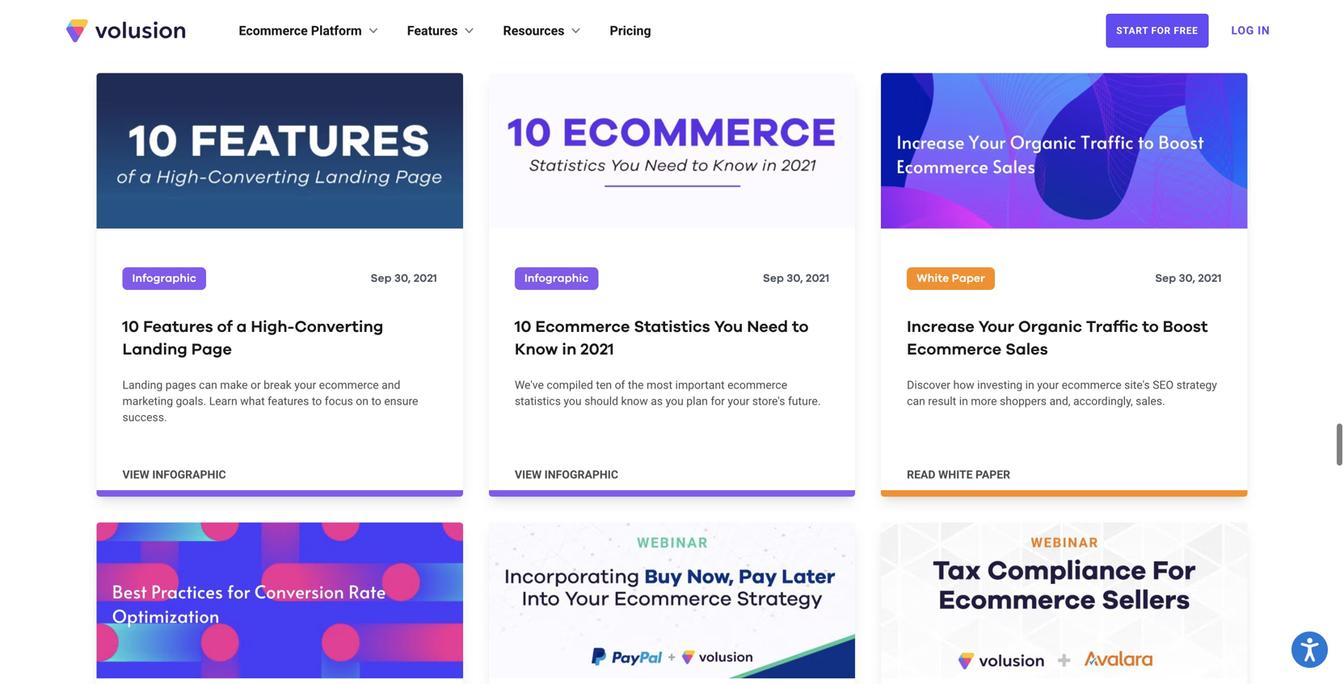 Task type: locate. For each thing, give the bounding box(es) containing it.
result
[[928, 395, 957, 408]]

to
[[792, 320, 809, 336], [1143, 320, 1159, 336], [312, 395, 322, 408], [372, 395, 382, 408]]

1 horizontal spatial can
[[907, 395, 926, 408]]

1 30, from the left
[[394, 273, 411, 285]]

ecommerce down increase
[[907, 342, 1002, 358]]

and
[[382, 379, 401, 392]]

1 horizontal spatial sep
[[763, 273, 784, 285]]

2 horizontal spatial ecommerce
[[907, 342, 1002, 358]]

to right need
[[792, 320, 809, 336]]

your inside discover how investing in your ecommerce site's seo strategy can result in more shoppers and, accordingly, sales.
[[1038, 379, 1059, 392]]

3 sep from the left
[[1156, 273, 1177, 285]]

what
[[240, 395, 265, 408]]

you down compiled
[[564, 395, 582, 408]]

2021 for 10 features of a high-converting landing page
[[414, 273, 437, 285]]

of left the
[[615, 379, 625, 392]]

sep up boost
[[1156, 273, 1177, 285]]

3 sep 30, 2021 from the left
[[1156, 273, 1222, 285]]

log in link
[[1222, 13, 1280, 49]]

to inside "increase your organic traffic to boost ecommerce sales"
[[1143, 320, 1159, 336]]

2 horizontal spatial 30,
[[1179, 273, 1196, 285]]

1 horizontal spatial infographic
[[525, 273, 589, 285]]

strategy
[[1177, 379, 1218, 392]]

increase your organic traffic to boost ecommerce sales image
[[881, 73, 1248, 229]]

1 horizontal spatial ecommerce
[[728, 379, 788, 392]]

1 sep from the left
[[371, 273, 392, 285]]

10 ecommerce statistics you need to know in 2021
[[515, 320, 809, 358]]

1 infographic from the left
[[132, 273, 196, 285]]

pricing link
[[610, 21, 651, 40]]

free
[[1174, 25, 1199, 36]]

sep up need
[[763, 273, 784, 285]]

more
[[971, 395, 997, 408]]

learn
[[209, 395, 238, 408]]

1 horizontal spatial of
[[615, 379, 625, 392]]

1 horizontal spatial 30,
[[787, 273, 803, 285]]

investing
[[978, 379, 1023, 392]]

ecommerce inside discover how investing in your ecommerce site's seo strategy can result in more shoppers and, accordingly, sales.
[[1062, 379, 1122, 392]]

0 horizontal spatial sep 30, 2021
[[371, 273, 437, 285]]

seo
[[1153, 379, 1174, 392]]

for
[[1152, 25, 1171, 36]]

sep 30, 2021
[[371, 273, 437, 285], [763, 273, 830, 285], [1156, 273, 1222, 285]]

0 horizontal spatial ecommerce
[[239, 23, 308, 38]]

in right know
[[562, 342, 577, 358]]

1 vertical spatial landing
[[122, 379, 163, 392]]

0 vertical spatial can
[[199, 379, 217, 392]]

ecommerce up store's
[[728, 379, 788, 392]]

1 horizontal spatial sep 30, 2021
[[763, 273, 830, 285]]

1 landing from the top
[[122, 342, 188, 358]]

in up shoppers
[[1026, 379, 1035, 392]]

can
[[199, 379, 217, 392], [907, 395, 926, 408]]

0 horizontal spatial ecommerce
[[319, 379, 379, 392]]

can inside landing pages can make or break your ecommerce and marketing goals. learn what features to focus on to ensure success.
[[199, 379, 217, 392]]

1 horizontal spatial ecommerce
[[536, 320, 630, 336]]

best practices for conversion rate optimization image
[[97, 523, 463, 679]]

view infographic button
[[122, 17, 226, 33], [515, 17, 619, 33], [122, 467, 226, 484], [515, 467, 619, 484]]

1 vertical spatial of
[[615, 379, 625, 392]]

discover how investing in your ecommerce site's seo strategy can result in more shoppers and, accordingly, sales.
[[907, 379, 1218, 408]]

sep 30, 2021 for converting
[[371, 273, 437, 285]]

start for free link
[[1106, 14, 1209, 48]]

can down the discover
[[907, 395, 926, 408]]

landing up marketing
[[122, 379, 163, 392]]

1 horizontal spatial your
[[728, 395, 750, 408]]

we've
[[515, 379, 544, 392]]

and,
[[1050, 395, 1071, 408]]

accordingly,
[[1074, 395, 1133, 408]]

ecommerce inside "increase your organic traffic to boost ecommerce sales"
[[907, 342, 1002, 358]]

can inside discover how investing in your ecommerce site's seo strategy can result in more shoppers and, accordingly, sales.
[[907, 395, 926, 408]]

platform
[[311, 23, 362, 38]]

10
[[122, 320, 139, 336], [515, 320, 532, 336]]

know
[[621, 395, 648, 408]]

2 ecommerce from the left
[[728, 379, 788, 392]]

plan
[[687, 395, 708, 408]]

sep for to
[[763, 273, 784, 285]]

10 up know
[[515, 320, 532, 336]]

3 30, from the left
[[1179, 273, 1196, 285]]

features inside 10 features of a high-converting landing page
[[143, 320, 213, 336]]

1 10 from the left
[[122, 320, 139, 336]]

to inside 10 ecommerce statistics you need to know in 2021
[[792, 320, 809, 336]]

10 inside 10 features of a high-converting landing page
[[122, 320, 139, 336]]

features
[[407, 23, 458, 38], [143, 320, 213, 336]]

shoppers
[[1000, 395, 1047, 408]]

tax compliance for ecommerce sellers image
[[881, 523, 1248, 679]]

features inside dropdown button
[[407, 23, 458, 38]]

0 vertical spatial landing
[[122, 342, 188, 358]]

30, for converting
[[394, 273, 411, 285]]

ecommerce platform button
[[239, 21, 381, 40]]

landing up pages
[[122, 342, 188, 358]]

ecommerce up focus
[[319, 379, 379, 392]]

2 sep from the left
[[763, 273, 784, 285]]

view infographic
[[122, 18, 226, 32], [515, 18, 619, 32], [122, 469, 226, 482], [515, 469, 619, 482]]

ecommerce left "platform"
[[239, 23, 308, 38]]

your up and,
[[1038, 379, 1059, 392]]

30,
[[394, 273, 411, 285], [787, 273, 803, 285], [1179, 273, 1196, 285]]

how
[[954, 379, 975, 392]]

you
[[714, 320, 743, 336]]

2021 for 10 ecommerce statistics you need to know in 2021
[[806, 273, 830, 285]]

0 vertical spatial ecommerce
[[239, 23, 308, 38]]

1 vertical spatial can
[[907, 395, 926, 408]]

1 horizontal spatial features
[[407, 23, 458, 38]]

0 horizontal spatial 30,
[[394, 273, 411, 285]]

0 horizontal spatial features
[[143, 320, 213, 336]]

3 ecommerce from the left
[[1062, 379, 1122, 392]]

can up learn on the bottom
[[199, 379, 217, 392]]

landing pages can make or break your ecommerce and marketing goals. learn what features to focus on to ensure success.
[[122, 379, 418, 425]]

2021 for increase your organic traffic to boost ecommerce sales
[[1199, 273, 1222, 285]]

0 vertical spatial features
[[407, 23, 458, 38]]

pages
[[166, 379, 196, 392]]

your
[[295, 379, 316, 392], [1038, 379, 1059, 392], [728, 395, 750, 408]]

open accessibe: accessibility options, statement and help image
[[1301, 639, 1319, 662]]

we've compiled ten of the most important ecommerce statistics you should know as you plan for your store's future.
[[515, 379, 821, 408]]

in
[[562, 342, 577, 358], [1026, 379, 1035, 392], [960, 395, 969, 408]]

0 vertical spatial in
[[562, 342, 577, 358]]

0 horizontal spatial infographic
[[132, 273, 196, 285]]

converting
[[295, 320, 384, 336]]

landing inside landing pages can make or break your ecommerce and marketing goals. learn what features to focus on to ensure success.
[[122, 379, 163, 392]]

0 horizontal spatial 10
[[122, 320, 139, 336]]

1 ecommerce from the left
[[319, 379, 379, 392]]

sep for boost
[[1156, 273, 1177, 285]]

landing
[[122, 342, 188, 358], [122, 379, 163, 392]]

sep up converting
[[371, 273, 392, 285]]

infographic
[[152, 18, 226, 32], [545, 18, 619, 32], [152, 469, 226, 482], [545, 469, 619, 482]]

break
[[264, 379, 292, 392]]

compiled
[[547, 379, 593, 392]]

2 horizontal spatial sep
[[1156, 273, 1177, 285]]

0 horizontal spatial can
[[199, 379, 217, 392]]

10 inside 10 ecommerce statistics you need to know in 2021
[[515, 320, 532, 336]]

2 horizontal spatial in
[[1026, 379, 1035, 392]]

10 for 10 features of a high-converting landing page
[[122, 320, 139, 336]]

infographic
[[132, 273, 196, 285], [525, 273, 589, 285]]

of left a
[[217, 320, 233, 336]]

2 horizontal spatial sep 30, 2021
[[1156, 273, 1222, 285]]

0 horizontal spatial your
[[295, 379, 316, 392]]

landing inside 10 features of a high-converting landing page
[[122, 342, 188, 358]]

your up features
[[295, 379, 316, 392]]

statistics
[[634, 320, 711, 336]]

0 vertical spatial of
[[217, 320, 233, 336]]

ecommerce
[[239, 23, 308, 38], [536, 320, 630, 336], [907, 342, 1002, 358]]

sep for converting
[[371, 273, 392, 285]]

2 landing from the top
[[122, 379, 163, 392]]

0 horizontal spatial of
[[217, 320, 233, 336]]

ensure
[[384, 395, 418, 408]]

10 features of a high-converting landing page image
[[97, 73, 463, 229]]

ecommerce
[[319, 379, 379, 392], [728, 379, 788, 392], [1062, 379, 1122, 392]]

2021
[[414, 273, 437, 285], [806, 273, 830, 285], [1199, 273, 1222, 285], [581, 342, 614, 358]]

1 vertical spatial in
[[1026, 379, 1035, 392]]

of
[[217, 320, 233, 336], [615, 379, 625, 392]]

to left boost
[[1143, 320, 1159, 336]]

of inside we've compiled ten of the most important ecommerce statistics you should know as you plan for your store's future.
[[615, 379, 625, 392]]

1 horizontal spatial you
[[666, 395, 684, 408]]

2 vertical spatial ecommerce
[[907, 342, 1002, 358]]

features button
[[407, 21, 477, 40]]

ecommerce inside landing pages can make or break your ecommerce and marketing goals. learn what features to focus on to ensure success.
[[319, 379, 379, 392]]

0 horizontal spatial in
[[562, 342, 577, 358]]

0 horizontal spatial you
[[564, 395, 582, 408]]

ecommerce inside 10 ecommerce statistics you need to know in 2021
[[536, 320, 630, 336]]

0 horizontal spatial sep
[[371, 273, 392, 285]]

infographic for features
[[132, 273, 196, 285]]

2 30, from the left
[[787, 273, 803, 285]]

1 horizontal spatial 10
[[515, 320, 532, 336]]

ecommerce for 10 features of a high-converting landing page
[[319, 379, 379, 392]]

ecommerce up the accordingly, in the right bottom of the page
[[1062, 379, 1122, 392]]

sep
[[371, 273, 392, 285], [763, 273, 784, 285], [1156, 273, 1177, 285]]

in down how
[[960, 395, 969, 408]]

ecommerce up know
[[536, 320, 630, 336]]

2 vertical spatial in
[[960, 395, 969, 408]]

1 sep 30, 2021 from the left
[[371, 273, 437, 285]]

1 vertical spatial ecommerce
[[536, 320, 630, 336]]

10 up marketing
[[122, 320, 139, 336]]

2 infographic from the left
[[525, 273, 589, 285]]

the
[[628, 379, 644, 392]]

incorporating buy now, pay later into your ecommerce strategy image
[[489, 523, 856, 679]]

2 horizontal spatial ecommerce
[[1062, 379, 1122, 392]]

1 vertical spatial features
[[143, 320, 213, 336]]

you
[[564, 395, 582, 408], [666, 395, 684, 408]]

2 sep 30, 2021 from the left
[[763, 273, 830, 285]]

2 10 from the left
[[515, 320, 532, 336]]

on
[[356, 395, 369, 408]]

in inside 10 ecommerce statistics you need to know in 2021
[[562, 342, 577, 358]]

ecommerce inside we've compiled ten of the most important ecommerce statistics you should know as you plan for your store's future.
[[728, 379, 788, 392]]

you right as
[[666, 395, 684, 408]]

your right for at the bottom
[[728, 395, 750, 408]]

read
[[907, 469, 936, 482]]

2 horizontal spatial your
[[1038, 379, 1059, 392]]

10 features of a high-converting landing page
[[122, 320, 384, 358]]



Task type: describe. For each thing, give the bounding box(es) containing it.
ecommerce inside dropdown button
[[239, 23, 308, 38]]

log in
[[1232, 24, 1271, 37]]

features
[[268, 395, 309, 408]]

page
[[191, 342, 232, 358]]

read white paper button
[[907, 467, 1011, 484]]

high-
[[251, 320, 295, 336]]

1 horizontal spatial in
[[960, 395, 969, 408]]

white
[[939, 469, 973, 482]]

important
[[676, 379, 725, 392]]

make
[[220, 379, 248, 392]]

success.
[[122, 411, 167, 425]]

most
[[647, 379, 673, 392]]

paper
[[976, 469, 1011, 482]]

pricing
[[610, 23, 651, 38]]

of inside 10 features of a high-converting landing page
[[217, 320, 233, 336]]

white
[[917, 273, 949, 285]]

start for free
[[1117, 25, 1199, 36]]

30, for boost
[[1179, 273, 1196, 285]]

store's
[[753, 395, 786, 408]]

statistics
[[515, 395, 561, 408]]

sep 30, 2021 for boost
[[1156, 273, 1222, 285]]

need
[[747, 320, 788, 336]]

increase
[[907, 320, 975, 336]]

marketing
[[122, 395, 173, 408]]

log
[[1232, 24, 1255, 37]]

as
[[651, 395, 663, 408]]

resources
[[503, 23, 565, 38]]

should
[[585, 395, 619, 408]]

sales.
[[1136, 395, 1166, 408]]

goals.
[[176, 395, 206, 408]]

discover
[[907, 379, 951, 392]]

2 you from the left
[[666, 395, 684, 408]]

1 you from the left
[[564, 395, 582, 408]]

ecommerce for 10 ecommerce statistics you need to know in 2021
[[728, 379, 788, 392]]

infographic for ecommerce
[[525, 273, 589, 285]]

increase your organic traffic to boost ecommerce sales
[[907, 320, 1209, 358]]

in
[[1258, 24, 1271, 37]]

white paper
[[917, 273, 986, 285]]

to left focus
[[312, 395, 322, 408]]

sales
[[1006, 342, 1048, 358]]

for
[[711, 395, 725, 408]]

boost
[[1163, 320, 1209, 336]]

know
[[515, 342, 558, 358]]

10 ecommerce statistics you need to know in 2021 image
[[489, 73, 856, 229]]

ecommerce platform
[[239, 23, 362, 38]]

focus
[[325, 395, 353, 408]]

your inside we've compiled ten of the most important ecommerce statistics you should know as you plan for your store's future.
[[728, 395, 750, 408]]

paper
[[952, 273, 986, 285]]

a
[[237, 320, 247, 336]]

read white paper
[[907, 469, 1011, 482]]

resources button
[[503, 21, 584, 40]]

to right on on the bottom of the page
[[372, 395, 382, 408]]

ten
[[596, 379, 612, 392]]

10 for 10 ecommerce statistics you need to know in 2021
[[515, 320, 532, 336]]

30, for to
[[787, 273, 803, 285]]

site's
[[1125, 379, 1150, 392]]

your
[[979, 320, 1015, 336]]

your inside landing pages can make or break your ecommerce and marketing goals. learn what features to focus on to ensure success.
[[295, 379, 316, 392]]

sep 30, 2021 for to
[[763, 273, 830, 285]]

start
[[1117, 25, 1149, 36]]

organic
[[1019, 320, 1083, 336]]

future.
[[788, 395, 821, 408]]

or
[[251, 379, 261, 392]]

traffic
[[1087, 320, 1139, 336]]

2021 inside 10 ecommerce statistics you need to know in 2021
[[581, 342, 614, 358]]



Task type: vqa. For each thing, say whether or not it's contained in the screenshot.


